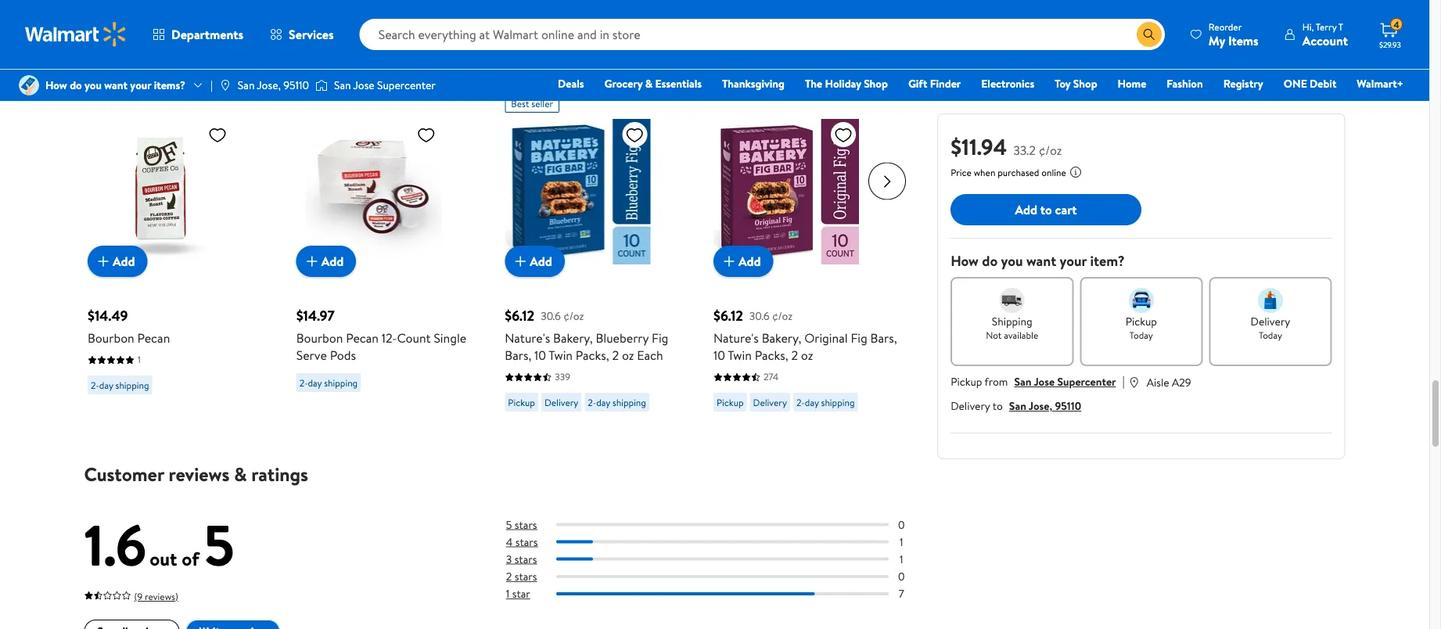Task type: describe. For each thing, give the bounding box(es) containing it.
$11.94
[[951, 131, 1007, 162]]

account
[[1303, 32, 1348, 49]]

purchased
[[998, 166, 1040, 179]]

 image for san jose, 95110
[[219, 79, 232, 92]]

toy shop
[[1055, 76, 1098, 91]]

progress bar for 3 stars
[[556, 558, 889, 561]]

1 horizontal spatial 5
[[506, 517, 512, 532]]

delivery down the from
[[951, 398, 990, 414]]

2 for original
[[791, 346, 798, 364]]

product group containing $14.97
[[296, 87, 483, 435]]

serve
[[296, 346, 327, 364]]

grocery & essentials link
[[598, 75, 709, 92]]

add to favorites list, bourbon pecan image
[[208, 125, 227, 144]]

fashion link
[[1160, 75, 1210, 92]]

the holiday shop
[[805, 76, 888, 91]]

delivery today
[[1251, 314, 1291, 342]]

4 stars
[[506, 534, 538, 549]]

san jose supercenter
[[334, 77, 436, 93]]

$6.12 30.6 ¢/oz nature's bakery, blueberry fig bars, 10 twin packs, 2 oz each
[[505, 306, 668, 364]]

add for $14.49 bourbon pecan
[[112, 252, 135, 269]]

available
[[1004, 328, 1039, 342]]

single
[[433, 329, 466, 346]]

5 stars
[[506, 517, 537, 532]]

toy shop link
[[1048, 75, 1105, 92]]

delivery down intent image for delivery
[[1251, 314, 1291, 329]]

0 vertical spatial &
[[645, 76, 653, 91]]

339
[[555, 370, 570, 383]]

walmart+
[[1357, 76, 1404, 91]]

2 stars
[[506, 569, 537, 584]]

bourbon pecan 12-count single serve pods image
[[296, 119, 441, 264]]

2-day shipping down $14.49 bourbon pecan
[[90, 378, 149, 391]]

to for add
[[1041, 201, 1052, 218]]

out
[[150, 545, 177, 572]]

0 horizontal spatial supercenter
[[377, 77, 436, 93]]

san jose, 95110
[[238, 77, 309, 93]]

0 vertical spatial jose,
[[257, 77, 281, 93]]

add to favorites list, bourbon pecan 12-count single serve pods image
[[416, 125, 435, 144]]

you for how do you want your items?
[[85, 77, 102, 93]]

oz for blueberry
[[622, 346, 634, 364]]

one debit link
[[1277, 75, 1344, 92]]

search icon image
[[1143, 28, 1156, 41]]

2-day shipping down the original
[[796, 395, 855, 408]]

33.2
[[1014, 141, 1036, 158]]

0 for 5 stars
[[898, 517, 905, 532]]

reorder my items
[[1209, 20, 1259, 49]]

products you may also like
[[84, 55, 262, 77]]

1 star
[[506, 586, 530, 601]]

$14.49
[[87, 306, 128, 325]]

how do you want your item?
[[951, 251, 1125, 271]]

price when purchased online
[[951, 166, 1067, 179]]

$14.97 bourbon pecan 12-count single serve pods
[[296, 306, 466, 364]]

add to cart button
[[951, 194, 1142, 225]]

day down $14.49 bourbon pecan
[[99, 378, 113, 391]]

holiday
[[825, 76, 861, 91]]

10 for nature's bakery, original fig bars, 10 twin packs, 2 oz
[[713, 346, 725, 364]]

gift finder link
[[901, 75, 968, 92]]

product group containing $14.49
[[87, 87, 274, 435]]

home link
[[1111, 75, 1154, 92]]

bars, for nature's bakery, original fig bars, 10 twin packs, 2 oz
[[870, 329, 897, 346]]

toy
[[1055, 76, 1071, 91]]

customer reviews & ratings
[[84, 461, 308, 488]]

delivery to san jose, 95110
[[951, 398, 1082, 414]]

7
[[899, 586, 904, 601]]

progress bar for 1 star
[[556, 592, 889, 595]]

0 vertical spatial jose
[[353, 77, 375, 93]]

registry link
[[1217, 75, 1271, 92]]

thanksgiving link
[[715, 75, 792, 92]]

you for how do you want your item?
[[1001, 251, 1023, 271]]

¢/oz for $11.94 33.2 ¢/oz
[[1039, 141, 1062, 158]]

bourbon pecan image
[[87, 119, 233, 264]]

Walmart Site-Wide search field
[[360, 19, 1165, 50]]

30.6 for blueberry
[[540, 308, 561, 323]]

cart
[[1055, 201, 1077, 218]]

progress bar for 4 stars
[[556, 540, 889, 544]]

pickup today
[[1126, 314, 1157, 342]]

pickup from san jose supercenter |
[[951, 373, 1125, 390]]

Search search field
[[360, 19, 1165, 50]]

$6.12 30.6 ¢/oz nature's bakery, original fig bars, 10 twin packs, 2 oz
[[713, 306, 897, 364]]

intent image for shipping image
[[1000, 288, 1025, 313]]

$14.49 bourbon pecan
[[87, 306, 170, 346]]

today for pickup
[[1130, 328, 1153, 342]]

 image for san jose supercenter
[[315, 77, 328, 93]]

day down blueberry
[[596, 395, 610, 408]]

reorder
[[1209, 20, 1242, 33]]

gift
[[908, 76, 928, 91]]

aisle a29
[[1147, 374, 1192, 390]]

jose inside pickup from san jose supercenter |
[[1034, 374, 1055, 389]]

(9 reviews)
[[134, 590, 178, 603]]

walmart+ link
[[1350, 75, 1411, 92]]

add to cart image for $14.49
[[94, 252, 112, 270]]

may
[[177, 55, 205, 77]]

deals link
[[551, 75, 591, 92]]

fig for blueberry
[[651, 329, 668, 346]]

packs, for original
[[755, 346, 788, 364]]

nature's bakery, original fig bars, 10 twin packs, 2 oz image
[[713, 119, 859, 264]]

gift finder
[[908, 76, 961, 91]]

do for how do you want your items?
[[70, 77, 82, 93]]

do for how do you want your item?
[[982, 251, 998, 271]]

intent image for pickup image
[[1129, 288, 1154, 313]]

12-
[[381, 329, 397, 346]]

my
[[1209, 32, 1226, 49]]

bourbon for $14.97
[[296, 329, 343, 346]]

original
[[804, 329, 848, 346]]

hi,
[[1303, 20, 1314, 33]]

pickup inside pickup from san jose supercenter |
[[951, 374, 982, 389]]

not
[[986, 328, 1002, 342]]

1 vertical spatial |
[[1123, 373, 1125, 390]]

one debit
[[1284, 76, 1337, 91]]

stars for 2 stars
[[515, 569, 537, 584]]

capitalone image
[[209, 0, 272, 28]]

add inside "button"
[[1015, 201, 1038, 218]]

$6.12 for nature's bakery, blueberry fig bars, 10 twin packs, 2 oz each
[[505, 306, 534, 325]]

finder
[[930, 76, 961, 91]]

2 shop from the left
[[1074, 76, 1098, 91]]

add to cart image
[[511, 252, 530, 270]]

next slide for products you may also like list image
[[869, 162, 906, 200]]

san inside pickup from san jose supercenter |
[[1015, 374, 1032, 389]]

ratings
[[251, 461, 308, 488]]

day down the original
[[805, 395, 819, 408]]

2 add button from the left
[[296, 245, 356, 277]]

$11.94 33.2 ¢/oz
[[951, 131, 1062, 162]]

hi, terry t account
[[1303, 20, 1348, 49]]

(9 reviews) link
[[84, 587, 178, 604]]

registry
[[1224, 76, 1264, 91]]

a29
[[1172, 374, 1192, 390]]

pods
[[330, 346, 356, 364]]

home
[[1118, 76, 1147, 91]]

today for delivery
[[1259, 328, 1283, 342]]

shipping
[[992, 314, 1033, 329]]

add to cart
[[1015, 201, 1077, 218]]

reviews
[[169, 461, 230, 488]]

1.6 out of 5
[[84, 505, 234, 584]]

walmart image
[[25, 22, 127, 47]]



Task type: locate. For each thing, give the bounding box(es) containing it.
add button
[[87, 245, 147, 277], [296, 245, 356, 277], [505, 245, 565, 277], [713, 245, 773, 277]]

1 30.6 from the left
[[540, 308, 561, 323]]

items
[[1229, 32, 1259, 49]]

2 10 from the left
[[713, 346, 725, 364]]

bars, inside $6.12 30.6 ¢/oz nature's bakery, blueberry fig bars, 10 twin packs, 2 oz each
[[505, 346, 531, 364]]

add to cart image for $14.97
[[302, 252, 321, 270]]

to left cart
[[1041, 201, 1052, 218]]

add to favorites list, nature's bakery, original fig bars, 10 twin packs, 2 oz image
[[834, 125, 853, 144]]

0 horizontal spatial 4
[[506, 534, 513, 549]]

1 horizontal spatial add to cart image
[[302, 252, 321, 270]]

5 up 4 stars
[[506, 517, 512, 532]]

0 horizontal spatial shop
[[864, 76, 888, 91]]

progress bar for 2 stars
[[556, 575, 889, 578]]

the holiday shop link
[[798, 75, 895, 92]]

0 horizontal spatial 5
[[204, 505, 234, 584]]

30.6 inside $6.12 30.6 ¢/oz nature's bakery, original fig bars, 10 twin packs, 2 oz
[[749, 308, 769, 323]]

supercenter inside pickup from san jose supercenter |
[[1058, 374, 1116, 389]]

 image down walmart image
[[19, 75, 39, 95]]

1 vertical spatial jose
[[1034, 374, 1055, 389]]

0 horizontal spatial you
[[85, 77, 102, 93]]

3 progress bar from the top
[[556, 558, 889, 561]]

today down intent image for pickup
[[1130, 328, 1153, 342]]

0 horizontal spatial your
[[130, 77, 151, 93]]

add to favorites list, nature's bakery, blueberry fig bars, 10 twin packs, 2 oz each image
[[625, 125, 644, 144]]

do down walmart image
[[70, 77, 82, 93]]

jose, down like
[[257, 77, 281, 93]]

seller
[[531, 96, 553, 110]]

0 horizontal spatial want
[[104, 77, 128, 93]]

twin for nature's bakery, blueberry fig bars, 10 twin packs, 2 oz each
[[548, 346, 572, 364]]

4 add button from the left
[[713, 245, 773, 277]]

0 horizontal spatial nature's
[[505, 329, 550, 346]]

delivery down 274
[[753, 395, 787, 408]]

| down also
[[211, 77, 213, 93]]

2 fig from the left
[[851, 329, 867, 346]]

¢/oz inside $6.12 30.6 ¢/oz nature's bakery, original fig bars, 10 twin packs, 2 oz
[[772, 308, 792, 323]]

5 right of
[[204, 505, 234, 584]]

1 horizontal spatial 10
[[713, 346, 725, 364]]

electronics link
[[975, 75, 1042, 92]]

0 horizontal spatial 10
[[534, 346, 546, 364]]

2- down $6.12 30.6 ¢/oz nature's bakery, blueberry fig bars, 10 twin packs, 2 oz each
[[588, 395, 596, 408]]

2
[[612, 346, 619, 364], [791, 346, 798, 364], [506, 569, 512, 584]]

pecan for $14.97
[[346, 329, 378, 346]]

1 horizontal spatial how
[[951, 251, 979, 271]]

0 horizontal spatial 2
[[506, 569, 512, 584]]

$6.12 inside $6.12 30.6 ¢/oz nature's bakery, blueberry fig bars, 10 twin packs, 2 oz each
[[505, 306, 534, 325]]

aisle
[[1147, 374, 1170, 390]]

2 down the 3
[[506, 569, 512, 584]]

delivery down 339
[[544, 395, 578, 408]]

1 vertical spatial 4
[[506, 534, 513, 549]]

4 product group from the left
[[713, 87, 900, 435]]

you up items?
[[149, 55, 173, 77]]

you
[[149, 55, 173, 77], [85, 77, 102, 93], [1001, 251, 1023, 271]]

1 $6.12 from the left
[[505, 306, 534, 325]]

1 horizontal spatial pecan
[[346, 329, 378, 346]]

1 twin from the left
[[548, 346, 572, 364]]

bakery, inside $6.12 30.6 ¢/oz nature's bakery, blueberry fig bars, 10 twin packs, 2 oz each
[[553, 329, 593, 346]]

1 add to cart image from the left
[[94, 252, 112, 270]]

stars for 3 stars
[[515, 551, 537, 567]]

2 bourbon from the left
[[296, 329, 343, 346]]

1 horizontal spatial  image
[[219, 79, 232, 92]]

bourbon inside $14.49 bourbon pecan
[[87, 329, 134, 346]]

30.6 up 274
[[749, 308, 769, 323]]

0 vertical spatial supercenter
[[377, 77, 436, 93]]

2 twin from the left
[[728, 346, 752, 364]]

add to cart image
[[94, 252, 112, 270], [302, 252, 321, 270], [720, 252, 738, 270]]

1 horizontal spatial $6.12
[[713, 306, 743, 325]]

online
[[1042, 166, 1067, 179]]

terry
[[1316, 20, 1337, 33]]

debit
[[1310, 76, 1337, 91]]

nature's bakery, blueberry fig bars, 10 twin packs, 2 oz each image
[[505, 119, 650, 264]]

shipping down each
[[612, 395, 646, 408]]

2 nature's from the left
[[713, 329, 759, 346]]

2 today from the left
[[1259, 328, 1283, 342]]

fig right blueberry
[[651, 329, 668, 346]]

services
[[289, 26, 334, 43]]

shipping down the original
[[821, 395, 855, 408]]

1 bourbon from the left
[[87, 329, 134, 346]]

stars right the 3
[[515, 551, 537, 567]]

0 horizontal spatial ¢/oz
[[563, 308, 584, 323]]

& right grocery
[[645, 76, 653, 91]]

add button for $14.49 bourbon pecan
[[87, 245, 147, 277]]

your for item?
[[1060, 251, 1087, 271]]

twin inside $6.12 30.6 ¢/oz nature's bakery, blueberry fig bars, 10 twin packs, 2 oz each
[[548, 346, 572, 364]]

2 inside $6.12 30.6 ¢/oz nature's bakery, original fig bars, 10 twin packs, 2 oz
[[791, 346, 798, 364]]

reviews)
[[145, 590, 178, 603]]

add button for $6.12 30.6 ¢/oz nature's bakery, blueberry fig bars, 10 twin packs, 2 oz each
[[505, 245, 565, 277]]

intent image for delivery image
[[1258, 288, 1283, 313]]

bourbon down "$14.49"
[[87, 329, 134, 346]]

¢/oz up 274
[[772, 308, 792, 323]]

shop
[[864, 76, 888, 91], [1074, 76, 1098, 91]]

bars, right the original
[[870, 329, 897, 346]]

fig
[[651, 329, 668, 346], [851, 329, 867, 346]]

add button for $6.12 30.6 ¢/oz nature's bakery, original fig bars, 10 twin packs, 2 oz
[[713, 245, 773, 277]]

$6.12 inside $6.12 30.6 ¢/oz nature's bakery, original fig bars, 10 twin packs, 2 oz
[[713, 306, 743, 325]]

0 horizontal spatial oz
[[622, 346, 634, 364]]

want down add to cart "button"
[[1027, 251, 1057, 271]]

want for item?
[[1027, 251, 1057, 271]]

stars up 4 stars
[[515, 517, 537, 532]]

0 for 2 stars
[[898, 569, 905, 584]]

3 add button from the left
[[505, 245, 565, 277]]

2 product group from the left
[[296, 87, 483, 435]]

fig inside $6.12 30.6 ¢/oz nature's bakery, original fig bars, 10 twin packs, 2 oz
[[851, 329, 867, 346]]

packs, up 274
[[755, 346, 788, 364]]

to inside "button"
[[1041, 201, 1052, 218]]

0 vertical spatial do
[[70, 77, 82, 93]]

2 horizontal spatial ¢/oz
[[1039, 141, 1062, 158]]

want for items?
[[104, 77, 128, 93]]

1 horizontal spatial twin
[[728, 346, 752, 364]]

fig right the original
[[851, 329, 867, 346]]

your for items?
[[130, 77, 151, 93]]

10
[[534, 346, 546, 364], [713, 346, 725, 364]]

1 horizontal spatial fig
[[851, 329, 867, 346]]

from
[[985, 374, 1008, 389]]

want down products
[[104, 77, 128, 93]]

5 progress bar from the top
[[556, 592, 889, 595]]

| left aisle
[[1123, 373, 1125, 390]]

of
[[182, 545, 199, 572]]

3 stars
[[506, 551, 537, 567]]

1 vertical spatial 95110
[[1055, 398, 1082, 414]]

95110
[[283, 77, 309, 93], [1055, 398, 1082, 414]]

add for $6.12 30.6 ¢/oz nature's bakery, original fig bars, 10 twin packs, 2 oz
[[738, 252, 761, 269]]

day down serve
[[308, 376, 321, 389]]

2 left each
[[612, 346, 619, 364]]

your
[[130, 77, 151, 93], [1060, 251, 1087, 271]]

stars
[[515, 517, 537, 532], [516, 534, 538, 549], [515, 551, 537, 567], [515, 569, 537, 584]]

1 vertical spatial do
[[982, 251, 998, 271]]

fig inside $6.12 30.6 ¢/oz nature's bakery, blueberry fig bars, 10 twin packs, 2 oz each
[[651, 329, 668, 346]]

packs, left each
[[575, 346, 609, 364]]

grocery
[[605, 76, 643, 91]]

1 horizontal spatial ¢/oz
[[772, 308, 792, 323]]

10 for nature's bakery, blueberry fig bars, 10 twin packs, 2 oz each
[[534, 346, 546, 364]]

today down intent image for delivery
[[1259, 328, 1283, 342]]

the
[[805, 76, 823, 91]]

twin for nature's bakery, original fig bars, 10 twin packs, 2 oz
[[728, 346, 752, 364]]

4 for 4 stars
[[506, 534, 513, 549]]

day
[[308, 376, 321, 389], [99, 378, 113, 391], [596, 395, 610, 408], [805, 395, 819, 408]]

oz inside $6.12 30.6 ¢/oz nature's bakery, blueberry fig bars, 10 twin packs, 2 oz each
[[622, 346, 634, 364]]

fashion
[[1167, 76, 1203, 91]]

0 horizontal spatial do
[[70, 77, 82, 93]]

1 nature's from the left
[[505, 329, 550, 346]]

you up intent image for shipping
[[1001, 251, 1023, 271]]

1 horizontal spatial bars,
[[870, 329, 897, 346]]

0 vertical spatial 4
[[1394, 18, 1400, 31]]

0 horizontal spatial 30.6
[[540, 308, 561, 323]]

packs, inside $6.12 30.6 ¢/oz nature's bakery, blueberry fig bars, 10 twin packs, 2 oz each
[[575, 346, 609, 364]]

0 horizontal spatial add to cart image
[[94, 252, 112, 270]]

 image for how do you want your items?
[[19, 75, 39, 95]]

your left items?
[[130, 77, 151, 93]]

departments button
[[139, 16, 257, 53]]

nature's for nature's bakery, original fig bars, 10 twin packs, 2 oz
[[713, 329, 759, 346]]

1
[[137, 353, 140, 366], [900, 534, 903, 549], [900, 551, 903, 567], [506, 586, 510, 601]]

1 horizontal spatial do
[[982, 251, 998, 271]]

2 left the original
[[791, 346, 798, 364]]

2 progress bar from the top
[[556, 540, 889, 544]]

grocery & essentials
[[605, 76, 702, 91]]

0 horizontal spatial pecan
[[137, 329, 170, 346]]

packs, inside $6.12 30.6 ¢/oz nature's bakery, original fig bars, 10 twin packs, 2 oz
[[755, 346, 788, 364]]

1 shop from the left
[[864, 76, 888, 91]]

how do you want your items?
[[45, 77, 185, 93]]

oz inside $6.12 30.6 ¢/oz nature's bakery, original fig bars, 10 twin packs, 2 oz
[[801, 346, 813, 364]]

0 horizontal spatial twin
[[548, 346, 572, 364]]

count
[[397, 329, 430, 346]]

¢/oz up online
[[1039, 141, 1062, 158]]

best seller
[[511, 96, 553, 110]]

4 up '$29.93'
[[1394, 18, 1400, 31]]

shipping down $14.49 bourbon pecan
[[115, 378, 149, 391]]

bakery, up 274
[[762, 329, 801, 346]]

like
[[239, 55, 262, 77]]

supercenter
[[377, 77, 436, 93], [1058, 374, 1116, 389]]

 image right san jose, 95110
[[315, 77, 328, 93]]

(9
[[134, 590, 143, 603]]

30.6 for original
[[749, 308, 769, 323]]

shipping down pods
[[324, 376, 357, 389]]

1 horizontal spatial &
[[645, 76, 653, 91]]

stars down "3 stars"
[[515, 569, 537, 584]]

2 for blueberry
[[612, 346, 619, 364]]

1 horizontal spatial bakery,
[[762, 329, 801, 346]]

add for $6.12 30.6 ¢/oz nature's bakery, blueberry fig bars, 10 twin packs, 2 oz each
[[530, 252, 552, 269]]

1 horizontal spatial jose,
[[1029, 398, 1053, 414]]

1 horizontal spatial jose
[[1034, 374, 1055, 389]]

2 0 from the top
[[898, 569, 905, 584]]

2 $6.12 from the left
[[713, 306, 743, 325]]

san down like
[[238, 77, 255, 93]]

today
[[1130, 328, 1153, 342], [1259, 328, 1283, 342]]

supercenter up add to favorites list, bourbon pecan 12-count single serve pods icon
[[377, 77, 436, 93]]

departments
[[171, 26, 243, 43]]

pecan for $14.49
[[137, 329, 170, 346]]

10 inside $6.12 30.6 ¢/oz nature's bakery, original fig bars, 10 twin packs, 2 oz
[[713, 346, 725, 364]]

¢/oz inside $6.12 30.6 ¢/oz nature's bakery, blueberry fig bars, 10 twin packs, 2 oz each
[[563, 308, 584, 323]]

1 vertical spatial want
[[1027, 251, 1057, 271]]

$6.12 for nature's bakery, original fig bars, 10 twin packs, 2 oz
[[713, 306, 743, 325]]

10 inside $6.12 30.6 ¢/oz nature's bakery, blueberry fig bars, 10 twin packs, 2 oz each
[[534, 346, 546, 364]]

2 30.6 from the left
[[749, 308, 769, 323]]

1 horizontal spatial shop
[[1074, 76, 1098, 91]]

1 bakery, from the left
[[553, 329, 593, 346]]

1 oz from the left
[[622, 346, 634, 364]]

electronics
[[982, 76, 1035, 91]]

your left item?
[[1060, 251, 1087, 271]]

1 horizontal spatial 2
[[612, 346, 619, 364]]

1 vertical spatial &
[[234, 461, 247, 488]]

each
[[637, 346, 663, 364]]

0 vertical spatial want
[[104, 77, 128, 93]]

95110 down san jose supercenter button
[[1055, 398, 1082, 414]]

customer
[[84, 461, 164, 488]]

bakery, for blueberry
[[553, 329, 593, 346]]

4 progress bar from the top
[[556, 575, 889, 578]]

nature's for nature's bakery, blueberry fig bars, 10 twin packs, 2 oz each
[[505, 329, 550, 346]]

star
[[512, 586, 530, 601]]

0 horizontal spatial fig
[[651, 329, 668, 346]]

0 horizontal spatial packs,
[[575, 346, 609, 364]]

2 horizontal spatial  image
[[315, 77, 328, 93]]

do
[[70, 77, 82, 93], [982, 251, 998, 271]]

1 progress bar from the top
[[556, 523, 889, 526]]

1 vertical spatial supercenter
[[1058, 374, 1116, 389]]

bakery, for original
[[762, 329, 801, 346]]

progress bar
[[556, 523, 889, 526], [556, 540, 889, 544], [556, 558, 889, 561], [556, 575, 889, 578], [556, 592, 889, 595]]

1 10 from the left
[[534, 346, 546, 364]]

4 up the 3
[[506, 534, 513, 549]]

you down products
[[85, 77, 102, 93]]

how for how do you want your items?
[[45, 77, 67, 93]]

bakery, up 339
[[553, 329, 593, 346]]

1 horizontal spatial today
[[1259, 328, 1283, 342]]

stars for 4 stars
[[516, 534, 538, 549]]

san up the delivery to san jose, 95110
[[1015, 374, 1032, 389]]

0 horizontal spatial bourbon
[[87, 329, 134, 346]]

1 vertical spatial jose,
[[1029, 398, 1053, 414]]

one
[[1284, 76, 1307, 91]]

blueberry
[[596, 329, 648, 346]]

deals
[[558, 76, 584, 91]]

0 vertical spatial to
[[1041, 201, 1052, 218]]

shop down sponsored
[[864, 76, 888, 91]]

1 horizontal spatial to
[[1041, 201, 1052, 218]]

stars down 5 stars
[[516, 534, 538, 549]]

items?
[[154, 77, 185, 93]]

1 horizontal spatial 4
[[1394, 18, 1400, 31]]

1 fig from the left
[[651, 329, 668, 346]]

shop right toy
[[1074, 76, 1098, 91]]

1 horizontal spatial 30.6
[[749, 308, 769, 323]]

1 vertical spatial how
[[951, 251, 979, 271]]

0 horizontal spatial $6.12
[[505, 306, 534, 325]]

1 product group from the left
[[87, 87, 274, 435]]

2- down $6.12 30.6 ¢/oz nature's bakery, original fig bars, 10 twin packs, 2 oz
[[796, 395, 805, 408]]

do up shipping
[[982, 251, 998, 271]]

¢/oz for $6.12 30.6 ¢/oz nature's bakery, blueberry fig bars, 10 twin packs, 2 oz each
[[563, 308, 584, 323]]

95110 down services dropdown button
[[283, 77, 309, 93]]

bourbon inside $14.97 bourbon pecan 12-count single serve pods
[[296, 329, 343, 346]]

packs,
[[575, 346, 609, 364], [755, 346, 788, 364]]

twin
[[548, 346, 572, 364], [728, 346, 752, 364]]

¢/oz inside $11.94 33.2 ¢/oz
[[1039, 141, 1062, 158]]

bars, right single
[[505, 346, 531, 364]]

pecan inside $14.97 bourbon pecan 12-count single serve pods
[[346, 329, 378, 346]]

1 0 from the top
[[898, 517, 905, 532]]

to for delivery
[[993, 398, 1003, 414]]

bourbon for $14.49
[[87, 329, 134, 346]]

1 add button from the left
[[87, 245, 147, 277]]

shipping not available
[[986, 314, 1039, 342]]

stars for 5 stars
[[515, 517, 537, 532]]

2 horizontal spatial you
[[1001, 251, 1023, 271]]

30.6 inside $6.12 30.6 ¢/oz nature's bakery, blueberry fig bars, 10 twin packs, 2 oz each
[[540, 308, 561, 323]]

jose, down pickup from san jose supercenter |
[[1029, 398, 1053, 414]]

1 horizontal spatial want
[[1027, 251, 1057, 271]]

0 vertical spatial 95110
[[283, 77, 309, 93]]

san down services dropdown button
[[334, 77, 351, 93]]

0 horizontal spatial jose,
[[257, 77, 281, 93]]

want
[[104, 77, 128, 93], [1027, 251, 1057, 271]]

1 horizontal spatial supercenter
[[1058, 374, 1116, 389]]

0 horizontal spatial 95110
[[283, 77, 309, 93]]

30.6 up 339
[[540, 308, 561, 323]]

2-day shipping down each
[[588, 395, 646, 408]]

bourbon
[[87, 329, 134, 346], [296, 329, 343, 346]]

to
[[1041, 201, 1052, 218], [993, 398, 1003, 414]]

nature's inside $6.12 30.6 ¢/oz nature's bakery, blueberry fig bars, 10 twin packs, 2 oz each
[[505, 329, 550, 346]]

¢/oz up 339
[[563, 308, 584, 323]]

274
[[763, 370, 778, 383]]

legal information image
[[1070, 166, 1082, 178]]

2 pecan from the left
[[346, 329, 378, 346]]

today inside 'delivery today'
[[1259, 328, 1283, 342]]

0 vertical spatial |
[[211, 77, 213, 93]]

2-
[[299, 376, 308, 389], [90, 378, 99, 391], [588, 395, 596, 408], [796, 395, 805, 408]]

supercenter up "san jose, 95110" button
[[1058, 374, 1116, 389]]

0 horizontal spatial jose
[[353, 77, 375, 93]]

1 horizontal spatial your
[[1060, 251, 1087, 271]]

price
[[951, 166, 972, 179]]

0 horizontal spatial |
[[211, 77, 213, 93]]

sponsored
[[876, 62, 919, 75]]

san jose supercenter button
[[1015, 374, 1116, 389]]

0 horizontal spatial how
[[45, 77, 67, 93]]

1 packs, from the left
[[575, 346, 609, 364]]

4 for 4
[[1394, 18, 1400, 31]]

1 horizontal spatial |
[[1123, 373, 1125, 390]]

 image
[[19, 75, 39, 95], [315, 77, 328, 93], [219, 79, 232, 92]]

1 horizontal spatial nature's
[[713, 329, 759, 346]]

1 horizontal spatial 95110
[[1055, 398, 1082, 414]]

1.6
[[84, 505, 147, 584]]

pickup
[[1126, 314, 1157, 329], [951, 374, 982, 389], [508, 395, 535, 408], [716, 395, 743, 408]]

1 horizontal spatial packs,
[[755, 346, 788, 364]]

1 horizontal spatial bourbon
[[296, 329, 343, 346]]

progress bar for 5 stars
[[556, 523, 889, 526]]

essentials
[[655, 76, 702, 91]]

1 today from the left
[[1130, 328, 1153, 342]]

fig for original
[[851, 329, 867, 346]]

products
[[84, 55, 145, 77]]

thanksgiving
[[722, 76, 785, 91]]

pecan inside $14.49 bourbon pecan
[[137, 329, 170, 346]]

1 vertical spatial your
[[1060, 251, 1087, 271]]

3 add to cart image from the left
[[720, 252, 738, 270]]

0 horizontal spatial &
[[234, 461, 247, 488]]

0 horizontal spatial  image
[[19, 75, 39, 95]]

1 vertical spatial to
[[993, 398, 1003, 414]]

to down the from
[[993, 398, 1003, 414]]

oz for original
[[801, 346, 813, 364]]

nature's inside $6.12 30.6 ¢/oz nature's bakery, original fig bars, 10 twin packs, 2 oz
[[713, 329, 759, 346]]

also
[[208, 55, 235, 77]]

0 vertical spatial 0
[[898, 517, 905, 532]]

bars, for nature's bakery, blueberry fig bars, 10 twin packs, 2 oz each
[[505, 346, 531, 364]]

2-day shipping down pods
[[299, 376, 357, 389]]

0 horizontal spatial today
[[1130, 328, 1153, 342]]

how for how do you want your item?
[[951, 251, 979, 271]]

2 bakery, from the left
[[762, 329, 801, 346]]

2 oz from the left
[[801, 346, 813, 364]]

2- down serve
[[299, 376, 308, 389]]

3 product group from the left
[[505, 87, 691, 435]]

1 horizontal spatial you
[[149, 55, 173, 77]]

packs, for blueberry
[[575, 346, 609, 364]]

0 vertical spatial how
[[45, 77, 67, 93]]

|
[[211, 77, 213, 93], [1123, 373, 1125, 390]]

 image down also
[[219, 79, 232, 92]]

1 horizontal spatial oz
[[801, 346, 813, 364]]

bars, inside $6.12 30.6 ¢/oz nature's bakery, original fig bars, 10 twin packs, 2 oz
[[870, 329, 897, 346]]

2 inside $6.12 30.6 ¢/oz nature's bakery, blueberry fig bars, 10 twin packs, 2 oz each
[[612, 346, 619, 364]]

bars,
[[870, 329, 897, 346], [505, 346, 531, 364]]

bakery,
[[553, 329, 593, 346], [762, 329, 801, 346]]

0 horizontal spatial bakery,
[[553, 329, 593, 346]]

add
[[1015, 201, 1038, 218], [112, 252, 135, 269], [321, 252, 343, 269], [530, 252, 552, 269], [738, 252, 761, 269]]

san
[[238, 77, 255, 93], [334, 77, 351, 93], [1015, 374, 1032, 389], [1009, 398, 1027, 414]]

0 vertical spatial your
[[130, 77, 151, 93]]

2 horizontal spatial 2
[[791, 346, 798, 364]]

0 horizontal spatial bars,
[[505, 346, 531, 364]]

0 horizontal spatial to
[[993, 398, 1003, 414]]

1 pecan from the left
[[137, 329, 170, 346]]

product group
[[87, 87, 274, 435], [296, 87, 483, 435], [505, 87, 691, 435], [713, 87, 900, 435]]

when
[[974, 166, 996, 179]]

oz
[[622, 346, 634, 364], [801, 346, 813, 364]]

$29.93
[[1380, 39, 1402, 50]]

2 packs, from the left
[[755, 346, 788, 364]]

2- down $14.49 bourbon pecan
[[90, 378, 99, 391]]

¢/oz for $6.12 30.6 ¢/oz nature's bakery, original fig bars, 10 twin packs, 2 oz
[[772, 308, 792, 323]]

2 horizontal spatial add to cart image
[[720, 252, 738, 270]]

san down pickup from san jose supercenter |
[[1009, 398, 1027, 414]]

bourbon down $14.97 at the left of the page
[[296, 329, 343, 346]]

bakery, inside $6.12 30.6 ¢/oz nature's bakery, original fig bars, 10 twin packs, 2 oz
[[762, 329, 801, 346]]

today inside the pickup today
[[1130, 328, 1153, 342]]

twin inside $6.12 30.6 ¢/oz nature's bakery, original fig bars, 10 twin packs, 2 oz
[[728, 346, 752, 364]]

2 add to cart image from the left
[[302, 252, 321, 270]]

& left ratings
[[234, 461, 247, 488]]

san jose, 95110 button
[[1009, 398, 1082, 414]]

1 vertical spatial 0
[[898, 569, 905, 584]]



Task type: vqa. For each thing, say whether or not it's contained in the screenshot.
the $977.15
no



